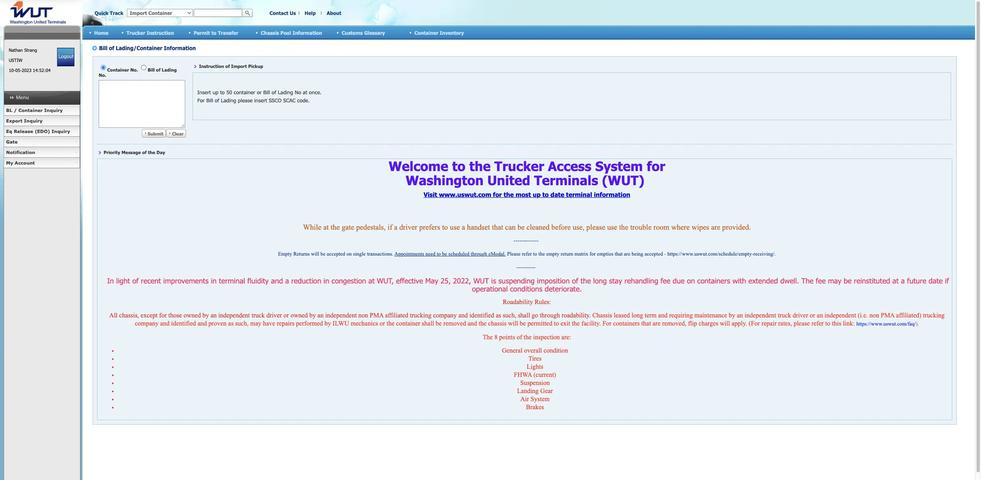 Task type: describe. For each thing, give the bounding box(es) containing it.
bl
[[6, 108, 12, 113]]

about link
[[327, 10, 341, 16]]

inquiry for (edo)
[[52, 129, 70, 134]]

1 vertical spatial inquiry
[[24, 118, 43, 123]]

export inquiry
[[6, 118, 43, 123]]

information
[[293, 30, 322, 35]]

/
[[14, 108, 17, 113]]

eq release (edo) inquiry link
[[4, 126, 80, 137]]

inquiry for container
[[44, 108, 63, 113]]

contact us link
[[270, 10, 296, 16]]

contact
[[270, 10, 288, 16]]

05-
[[15, 68, 22, 73]]

eq release (edo) inquiry
[[6, 129, 70, 134]]

quick track
[[95, 10, 123, 16]]

quick
[[95, 10, 108, 16]]

about
[[327, 10, 341, 16]]

0 horizontal spatial container
[[18, 108, 43, 113]]

nathan
[[9, 47, 23, 53]]

chassis
[[261, 30, 279, 35]]

notification
[[6, 150, 35, 155]]

instruction
[[147, 30, 174, 35]]

us
[[290, 10, 296, 16]]

contact us
[[270, 10, 296, 16]]

inventory
[[440, 30, 464, 35]]

permit
[[194, 30, 210, 35]]

strang
[[24, 47, 37, 53]]

gate
[[6, 139, 18, 144]]

help
[[305, 10, 316, 16]]

14:52:04
[[33, 68, 51, 73]]

my account
[[6, 160, 35, 165]]



Task type: vqa. For each thing, say whether or not it's contained in the screenshot.
Transfer
yes



Task type: locate. For each thing, give the bounding box(es) containing it.
notification link
[[4, 147, 80, 158]]

customs glossary
[[342, 30, 385, 35]]

customs
[[342, 30, 363, 35]]

container left inventory
[[415, 30, 438, 35]]

inquiry up export inquiry link
[[44, 108, 63, 113]]

10-05-2023 14:52:04
[[9, 68, 51, 73]]

trucker instruction
[[127, 30, 174, 35]]

None text field
[[194, 9, 242, 17]]

ustiw
[[9, 57, 22, 63]]

container
[[415, 30, 438, 35], [18, 108, 43, 113]]

login image
[[57, 48, 74, 66]]

my
[[6, 160, 13, 165]]

track
[[110, 10, 123, 16]]

2 vertical spatial inquiry
[[52, 129, 70, 134]]

account
[[15, 160, 35, 165]]

nathan strang
[[9, 47, 37, 53]]

my account link
[[4, 158, 80, 168]]

glossary
[[364, 30, 385, 35]]

eq
[[6, 129, 12, 134]]

bl / container inquiry link
[[4, 105, 80, 116]]

10-
[[9, 68, 15, 73]]

inquiry inside 'link'
[[52, 129, 70, 134]]

home
[[94, 30, 108, 35]]

transfer
[[218, 30, 238, 35]]

chassis pool information
[[261, 30, 322, 35]]

inquiry right the "(edo)"
[[52, 129, 70, 134]]

0 vertical spatial inquiry
[[44, 108, 63, 113]]

1 horizontal spatial container
[[415, 30, 438, 35]]

export inquiry link
[[4, 116, 80, 126]]

release
[[14, 129, 33, 134]]

export
[[6, 118, 22, 123]]

help link
[[305, 10, 316, 16]]

inquiry
[[44, 108, 63, 113], [24, 118, 43, 123], [52, 129, 70, 134]]

2023
[[22, 68, 31, 73]]

pool
[[280, 30, 291, 35]]

bl / container inquiry
[[6, 108, 63, 113]]

trucker
[[127, 30, 145, 35]]

to
[[211, 30, 216, 35]]

permit to transfer
[[194, 30, 238, 35]]

1 vertical spatial container
[[18, 108, 43, 113]]

container up export inquiry
[[18, 108, 43, 113]]

gate link
[[4, 137, 80, 147]]

container inventory
[[415, 30, 464, 35]]

(edo)
[[35, 129, 50, 134]]

0 vertical spatial container
[[415, 30, 438, 35]]

inquiry down bl / container inquiry
[[24, 118, 43, 123]]



